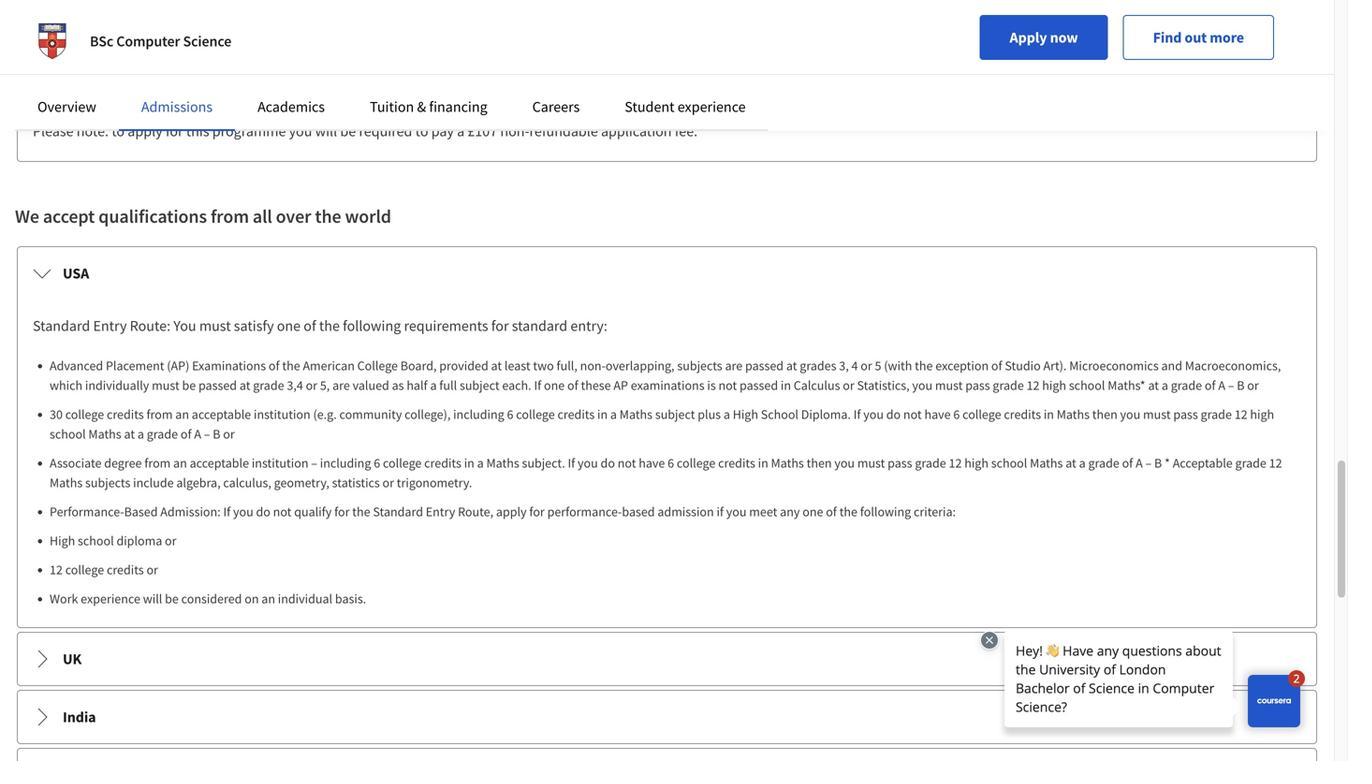 Task type: vqa. For each thing, say whether or not it's contained in the screenshot.
the right Microsoft
no



Task type: locate. For each thing, give the bounding box(es) containing it.
you
[[968, 0, 991, 4], [1195, 0, 1218, 4], [289, 122, 312, 140], [913, 377, 933, 394], [864, 406, 884, 423], [1121, 406, 1141, 423], [578, 455, 598, 472], [835, 455, 855, 472], [233, 503, 254, 520], [727, 503, 747, 520]]

b inside 30 college credits from an acceptable institution (e.g. community college), including 6 college credits in a maths subject plus a high school diploma. if you do not have 6 college credits in maths then you must pass grade 12 high school maths at a grade of a – b or
[[213, 426, 221, 443]]

0 horizontal spatial high
[[50, 532, 75, 549]]

12 up the criteria:
[[949, 455, 962, 472]]

full
[[440, 377, 457, 394]]

experience
[[678, 97, 746, 116], [81, 591, 140, 607]]

for right "qualify"
[[334, 503, 350, 520]]

2 vertical spatial a
[[1136, 455, 1143, 472]]

2 horizontal spatial a
[[1219, 377, 1226, 394]]

0 horizontal spatial standard
[[33, 317, 90, 335]]

1 horizontal spatial be
[[182, 377, 196, 394]]

college up work
[[65, 562, 104, 578]]

you down maths*
[[1121, 406, 1141, 423]]

more
[[1210, 28, 1245, 47]]

we accept qualifications from all over the world
[[15, 205, 391, 228]]

provided
[[440, 357, 489, 374]]

1 vertical spatial one
[[544, 377, 565, 394]]

world
[[345, 205, 391, 228]]

2 vertical spatial high
[[965, 455, 989, 472]]

subjects down degree
[[85, 474, 131, 491]]

2 vertical spatial be
[[165, 591, 179, 607]]

1 vertical spatial be
[[182, 377, 196, 394]]

school
[[761, 406, 799, 423]]

advanced placement (ap) examinations of the american college board, provided at least two full, non-overlapping, subjects are passed at grades 3, 4 or 5 (with the exception of studio art). microeconomics and macroeconomics, which individually must be passed at grade 3,4 or 5, are valued as half a full subject each. if one of these ap examinations is not passed in calculus or statistics, you must pass grade 12 high school maths* at a grade of a – b or list item
[[50, 356, 1302, 395]]

high left school
[[733, 406, 759, 423]]

studio
[[1005, 357, 1041, 374]]

30 college credits from an acceptable institution (e.g. community college), including 6 college credits in a maths subject plus a high school diploma. if you do not have 6 college credits in maths then you must pass grade 12 high school maths at a grade of a – b or
[[50, 406, 1275, 443]]

0 horizontal spatial a
[[194, 426, 201, 443]]

12 up work
[[50, 562, 63, 578]]

will down 12 college credits or on the bottom of page
[[143, 591, 162, 607]]

1 vertical spatial subject
[[655, 406, 695, 423]]

out
[[1185, 28, 1208, 47]]

subject inside advanced placement (ap) examinations of the american college board, provided at least two full, non-overlapping, subjects are passed at grades 3, 4 or 5 (with the exception of studio art). microeconomics and macroeconomics, which individually must be passed at grade 3,4 or 5, are valued as half a full subject each. if one of these ap examinations is not passed in calculus or statistics, you must pass grade 12 high school maths* at a grade of a – b or
[[460, 377, 500, 394]]

the
[[33, 7, 53, 26], [315, 205, 341, 228], [319, 317, 340, 335], [282, 357, 300, 374], [915, 357, 933, 374], [352, 503, 371, 520], [840, 503, 858, 520]]

0 horizontal spatial then
[[807, 455, 832, 472]]

2 horizontal spatial have
[[1030, 0, 1060, 4]]

of up american
[[304, 317, 316, 335]]

5
[[875, 357, 882, 374]]

0 horizontal spatial be
[[165, 591, 179, 607]]

meet left any
[[750, 503, 778, 520]]

you inside advanced placement (ap) examinations of the american college board, provided at least two full, non-overlapping, subjects are passed at grades 3, 4 or 5 (with the exception of studio art). microeconomics and macroeconomics, which individually must be passed at grade 3,4 or 5, are valued as half a full subject each. if one of these ap examinations is not passed in calculus or statistics, you must pass grade 12 high school maths* at a grade of a – b or
[[913, 377, 933, 394]]

college down each. on the left of page
[[516, 406, 555, 423]]

1 horizontal spatial non-
[[580, 357, 606, 374]]

route,
[[458, 503, 494, 520]]

1 horizontal spatial subject
[[655, 406, 695, 423]]

performance-based admission: if you do not qualify for the standard entry route, apply for performance-based admission if you meet any one of the following criteria:
[[50, 503, 956, 520]]

0 horizontal spatial non-
[[501, 122, 530, 140]]

then down diploma.
[[807, 455, 832, 472]]

subject
[[460, 377, 500, 394], [655, 406, 695, 423]]

over
[[276, 205, 311, 228]]

the up american
[[319, 317, 340, 335]]

0 vertical spatial meet
[[1247, 0, 1279, 4]]

a inside 30 college credits from an acceptable institution (e.g. community college), including 6 college credits in a maths subject plus a high school diploma. if you do not have 6 college credits in maths then you must pass grade 12 high school maths at a grade of a – b or
[[194, 426, 201, 443]]

1 horizontal spatial then
[[1093, 406, 1118, 423]]

experience inside list item
[[81, 591, 140, 607]]

0 vertical spatial one
[[277, 317, 301, 335]]

do inside 30 college credits from an acceptable institution (e.g. community college), including 6 college credits in a maths subject plus a high school diploma. if you do not have 6 college credits in maths then you must pass grade 12 high school maths at a grade of a – b or
[[887, 406, 901, 423]]

you left don't
[[968, 0, 991, 4]]

subjects up is
[[678, 357, 723, 374]]

0 horizontal spatial your
[[113, 69, 143, 88]]

for
[[166, 122, 183, 140], [492, 317, 509, 335], [334, 503, 350, 520], [530, 503, 545, 520]]

which
[[50, 377, 83, 394]]

subject down examinations
[[655, 406, 695, 423]]

at
[[491, 357, 502, 374], [787, 357, 798, 374], [240, 377, 250, 394], [1149, 377, 1160, 394], [124, 426, 135, 443], [1066, 455, 1077, 472]]

credits inside list item
[[107, 562, 144, 578]]

2 vertical spatial an
[[262, 591, 275, 607]]

subjects inside associate degree from an acceptable institution – including 6 college credits in a maths subject. if you do not have 6 college credits in maths then you must pass grade 12 high school maths at a grade of a – b * acceptable grade 12 maths subjects include algebra, calculus, geometry, statistics or trigonometry.
[[85, 474, 131, 491]]

the inside scores. if you don't have evidence but believe you can meet the standard, we may consider your case.
[[33, 7, 53, 26]]

acceptable
[[192, 406, 251, 423], [190, 455, 249, 472]]

student experience
[[625, 97, 746, 116]]

a left *
[[1136, 455, 1143, 472]]

careers
[[533, 97, 580, 116]]

to
[[112, 122, 125, 140], [416, 122, 429, 140]]

1 horizontal spatial experience
[[678, 97, 746, 116]]

be inside list item
[[165, 591, 179, 607]]

grade left *
[[1089, 455, 1120, 472]]

not left "qualify"
[[273, 503, 292, 520]]

will
[[315, 122, 337, 140], [143, 591, 162, 607]]

one right satisfy
[[277, 317, 301, 335]]

of inside associate degree from an acceptable institution – including 6 college credits in a maths subject. if you do not have 6 college credits in maths then you must pass grade 12 high school maths at a grade of a – b * acceptable grade 12 maths subjects include algebra, calculus, geometry, statistics or trigonometry.
[[1123, 455, 1134, 472]]

academics link
[[258, 97, 325, 116]]

2 horizontal spatial do
[[887, 406, 901, 423]]

uk button
[[18, 633, 1317, 686]]

a up algebra,
[[194, 426, 201, 443]]

entry
[[93, 317, 127, 335], [426, 503, 455, 520]]

criteria:
[[914, 503, 956, 520]]

for left this
[[166, 122, 183, 140]]

1 horizontal spatial entry
[[426, 503, 455, 520]]

1 vertical spatial apply
[[496, 503, 527, 520]]

have down 30 college credits from an acceptable institution (e.g. community college), including 6 college credits in a maths subject plus a high school diploma. if you do not have 6 college credits in maths then you must pass grade 12 high school maths at a grade of a – b or
[[639, 455, 665, 472]]

a inside advanced placement (ap) examinations of the american college board, provided at least two full, non-overlapping, subjects are passed at grades 3, 4 or 5 (with the exception of studio art). microeconomics and macroeconomics, which individually must be passed at grade 3,4 or 5, are valued as half a full subject each. if one of these ap examinations is not passed in calculus or statistics, you must pass grade 12 high school maths* at a grade of a – b or
[[1219, 377, 1226, 394]]

tuition & financing link
[[370, 97, 488, 116]]

application down the student
[[601, 122, 672, 140]]

list
[[40, 356, 1302, 609]]

grade down studio on the right of the page
[[993, 377, 1024, 394]]

0 vertical spatial will
[[315, 122, 337, 140]]

a
[[457, 122, 465, 140], [430, 377, 437, 394], [1162, 377, 1169, 394], [611, 406, 617, 423], [724, 406, 730, 423], [138, 426, 144, 443], [477, 455, 484, 472], [1080, 455, 1086, 472]]

including up statistics
[[320, 455, 371, 472]]

2 vertical spatial have
[[639, 455, 665, 472]]

1 vertical spatial institution
[[252, 455, 309, 472]]

entry down trigonometry.
[[426, 503, 455, 520]]

maths*
[[1108, 377, 1146, 394]]

0 horizontal spatial meet
[[750, 503, 778, 520]]

or inside associate degree from an acceptable institution – including 6 college credits in a maths subject. if you do not have 6 college credits in maths then you must pass grade 12 high school maths at a grade of a – b * acceptable grade 12 maths subjects include algebra, calculus, geometry, statistics or trigonometry.
[[383, 474, 394, 491]]

1 vertical spatial high
[[1251, 406, 1275, 423]]

school inside 30 college credits from an acceptable institution (e.g. community college), including 6 college credits in a maths subject plus a high school diploma. if you do not have 6 college credits in maths then you must pass grade 12 high school maths at a grade of a – b or
[[50, 426, 86, 443]]

trigonometry.
[[397, 474, 472, 491]]

not down the statistics,
[[904, 406, 922, 423]]

associate degree from an acceptable institution – including 6 college credits in a maths subject. if you do not have 6 college credits in maths then you must pass grade 12 high school maths at a grade of a – b * acceptable grade 12 maths subjects include algebra, calculus, geometry, statistics or trigonometry. list item
[[50, 453, 1302, 493]]

meet right can
[[1247, 0, 1279, 4]]

0 horizontal spatial including
[[320, 455, 371, 472]]

4
[[852, 357, 858, 374]]

credits down 'these'
[[558, 406, 595, 423]]

a up the route,
[[477, 455, 484, 472]]

2 horizontal spatial pass
[[1174, 406, 1199, 423]]

acceptable down "examinations"
[[192, 406, 251, 423]]

a down macroeconomics, at the top right
[[1219, 377, 1226, 394]]

1 vertical spatial following
[[861, 503, 912, 520]]

1 horizontal spatial to
[[416, 122, 429, 140]]

performance-based admission: if you do not qualify for the standard entry route, apply for performance-based admission if you meet any one of the following criteria: list item
[[50, 502, 1302, 522]]

1 vertical spatial have
[[925, 406, 951, 423]]

from inside 30 college credits from an acceptable institution (e.g. community college), including 6 college credits in a maths subject plus a high school diploma. if you do not have 6 college credits in maths then you must pass grade 12 high school maths at a grade of a – b or
[[147, 406, 173, 423]]

0 horizontal spatial subject
[[460, 377, 500, 394]]

0 vertical spatial institution
[[254, 406, 311, 423]]

credits down high school diploma or in the left of the page
[[107, 562, 144, 578]]

application up admissions
[[146, 69, 220, 88]]

experience for work
[[81, 591, 140, 607]]

(e.g.
[[313, 406, 337, 423]]

not right is
[[719, 377, 737, 394]]

entry left route:
[[93, 317, 127, 335]]

for left performance-
[[530, 503, 545, 520]]

1 vertical spatial from
[[147, 406, 173, 423]]

pass inside advanced placement (ap) examinations of the american college board, provided at least two full, non-overlapping, subjects are passed at grades 3, 4 or 5 (with the exception of studio art). microeconomics and macroeconomics, which individually must be passed at grade 3,4 or 5, are valued as half a full subject each. if one of these ap examinations is not passed in calculus or statistics, you must pass grade 12 high school maths* at a grade of a – b or
[[966, 377, 991, 394]]

0 horizontal spatial are
[[333, 377, 350, 394]]

bsc
[[90, 32, 113, 51]]

b up algebra,
[[213, 426, 221, 443]]

uk
[[63, 650, 82, 669]]

tuition
[[370, 97, 414, 116]]

including down full
[[453, 406, 505, 423]]

one inside performance-based admission: if you do not qualify for the standard entry route, apply for performance-based admission if you meet any one of the following criteria: list item
[[803, 503, 824, 520]]

then down maths*
[[1093, 406, 1118, 423]]

if inside scores. if you don't have evidence but believe you can meet the standard, we may consider your case.
[[957, 0, 965, 4]]

including
[[453, 406, 505, 423], [320, 455, 371, 472]]

a right pay
[[457, 122, 465, 140]]

experience up fee.
[[678, 97, 746, 116]]

an inside associate degree from an acceptable institution – including 6 college credits in a maths subject. if you do not have 6 college credits in maths then you must pass grade 12 high school maths at a grade of a – b * acceptable grade 12 maths subjects include algebra, calculus, geometry, statistics or trigonometry.
[[173, 455, 187, 472]]

6
[[507, 406, 514, 423], [954, 406, 960, 423], [374, 455, 380, 472], [668, 455, 674, 472]]

0 horizontal spatial apply
[[128, 122, 163, 140]]

1 vertical spatial meet
[[750, 503, 778, 520]]

1 horizontal spatial a
[[1136, 455, 1143, 472]]

in up school
[[781, 377, 791, 394]]

if right scores. in the right top of the page
[[957, 0, 965, 4]]

apply inside list item
[[496, 503, 527, 520]]

college down the exception
[[963, 406, 1002, 423]]

2 vertical spatial pass
[[888, 455, 913, 472]]

of left *
[[1123, 455, 1134, 472]]

are
[[725, 357, 743, 374], [333, 377, 350, 394]]

0 vertical spatial following
[[343, 317, 401, 335]]

–
[[1229, 377, 1235, 394], [204, 426, 210, 443], [311, 455, 318, 472], [1146, 455, 1152, 472]]

0 vertical spatial application
[[146, 69, 220, 88]]

all
[[253, 205, 272, 228]]

non- right £107
[[501, 122, 530, 140]]

2 horizontal spatial be
[[340, 122, 356, 140]]

1 vertical spatial will
[[143, 591, 162, 607]]

0 horizontal spatial have
[[639, 455, 665, 472]]

following up college
[[343, 317, 401, 335]]

college
[[65, 406, 104, 423], [516, 406, 555, 423], [963, 406, 1002, 423], [383, 455, 422, 472], [677, 455, 716, 472], [65, 562, 104, 578]]

– down macroeconomics, at the top right
[[1229, 377, 1235, 394]]

of
[[304, 317, 316, 335], [269, 357, 280, 374], [992, 357, 1003, 374], [568, 377, 579, 394], [1205, 377, 1216, 394], [181, 426, 192, 443], [1123, 455, 1134, 472], [826, 503, 837, 520]]

subject inside 30 college credits from an acceptable institution (e.g. community college), including 6 college credits in a maths subject plus a high school diploma. if you do not have 6 college credits in maths then you must pass grade 12 high school maths at a grade of a – b or
[[655, 406, 695, 423]]

plus
[[698, 406, 721, 423]]

can
[[1221, 0, 1244, 4]]

entry:
[[571, 317, 608, 335]]

0 vertical spatial then
[[1093, 406, 1118, 423]]

1 vertical spatial a
[[194, 426, 201, 443]]

b
[[1238, 377, 1245, 394], [213, 426, 221, 443], [1155, 455, 1163, 472]]

from for credits
[[147, 406, 173, 423]]

standard,
[[56, 7, 116, 26]]

1 vertical spatial subjects
[[85, 474, 131, 491]]

of down satisfy
[[269, 357, 280, 374]]

if down calculus,
[[223, 503, 231, 520]]

0 vertical spatial b
[[1238, 377, 1245, 394]]

1 vertical spatial are
[[333, 377, 350, 394]]

considered
[[181, 591, 242, 607]]

0 horizontal spatial to
[[112, 122, 125, 140]]

high inside 30 college credits from an acceptable institution (e.g. community college), including 6 college credits in a maths subject plus a high school diploma. if you do not have 6 college credits in maths then you must pass grade 12 high school maths at a grade of a – b or
[[1251, 406, 1275, 423]]

0 vertical spatial a
[[1219, 377, 1226, 394]]

an up algebra,
[[173, 455, 187, 472]]

statistics
[[332, 474, 380, 491]]

science
[[183, 32, 232, 51]]

for left standard
[[492, 317, 509, 335]]

– inside 30 college credits from an acceptable institution (e.g. community college), including 6 college credits in a maths subject plus a high school diploma. if you do not have 6 college credits in maths then you must pass grade 12 high school maths at a grade of a – b or
[[204, 426, 210, 443]]

b down macroeconomics, at the top right
[[1238, 377, 1245, 394]]

1 vertical spatial pass
[[1174, 406, 1199, 423]]

school inside advanced placement (ap) examinations of the american college board, provided at least two full, non-overlapping, subjects are passed at grades 3, 4 or 5 (with the exception of studio art). microeconomics and macroeconomics, which individually must be passed at grade 3,4 or 5, are valued as half a full subject each. if one of these ap examinations is not passed in calculus or statistics, you must pass grade 12 high school maths* at a grade of a – b or
[[1069, 377, 1106, 394]]

case.
[[258, 7, 290, 26]]

1 vertical spatial including
[[320, 455, 371, 472]]

be left required
[[340, 122, 356, 140]]

any
[[780, 503, 800, 520]]

passed
[[746, 357, 784, 374], [199, 377, 237, 394], [740, 377, 778, 394]]

apply down admissions 'link'
[[128, 122, 163, 140]]

0 vertical spatial apply
[[128, 122, 163, 140]]

credits up trigonometry.
[[424, 455, 462, 472]]

scores. if you don't have evidence but believe you can meet the standard, we may consider your case.
[[33, 0, 1279, 26]]

0 vertical spatial non-
[[501, 122, 530, 140]]

0 horizontal spatial will
[[143, 591, 162, 607]]

must
[[199, 317, 231, 335], [152, 377, 180, 394], [936, 377, 963, 394], [1144, 406, 1171, 423], [858, 455, 885, 472]]

a down ap
[[611, 406, 617, 423]]

work experience will be considered on an individual basis.
[[50, 591, 366, 607]]

financing
[[429, 97, 488, 116]]

at inside associate degree from an acceptable institution – including 6 college credits in a maths subject. if you do not have 6 college credits in maths then you must pass grade 12 high school maths at a grade of a – b * acceptable grade 12 maths subjects include algebra, calculus, geometry, statistics or trigonometry.
[[1066, 455, 1077, 472]]

b inside associate degree from an acceptable institution – including 6 college credits in a maths subject. if you do not have 6 college credits in maths then you must pass grade 12 high school maths at a grade of a – b * acceptable grade 12 maths subjects include algebra, calculus, geometry, statistics or trigonometry.
[[1155, 455, 1163, 472]]

1 vertical spatial an
[[173, 455, 187, 472]]

student experience link
[[625, 97, 746, 116]]

0 vertical spatial standard
[[33, 317, 90, 335]]

1 vertical spatial acceptable
[[190, 455, 249, 472]]

from inside associate degree from an acceptable institution – including 6 college credits in a maths subject. if you do not have 6 college credits in maths then you must pass grade 12 high school maths at a grade of a – b * acceptable grade 12 maths subjects include algebra, calculus, geometry, statistics or trigonometry.
[[144, 455, 171, 472]]

college inside list item
[[65, 562, 104, 578]]

following inside list item
[[861, 503, 912, 520]]

1 horizontal spatial are
[[725, 357, 743, 374]]

institution down "3,4"
[[254, 406, 311, 423]]

0 horizontal spatial application
[[146, 69, 220, 88]]

institution up geometry,
[[252, 455, 309, 472]]

1 horizontal spatial pass
[[966, 377, 991, 394]]

0 vertical spatial are
[[725, 357, 743, 374]]

standard up advanced
[[33, 317, 90, 335]]

0 vertical spatial pass
[[966, 377, 991, 394]]

your inside scores. if you don't have evidence but believe you can meet the standard, we may consider your case.
[[227, 7, 255, 26]]

2 horizontal spatial b
[[1238, 377, 1245, 394]]

be left considered
[[165, 591, 179, 607]]

a
[[1219, 377, 1226, 394], [194, 426, 201, 443], [1136, 455, 1143, 472]]

0 horizontal spatial pass
[[888, 455, 913, 472]]

1 horizontal spatial application
[[601, 122, 672, 140]]

1 vertical spatial experience
[[81, 591, 140, 607]]

6 up statistics
[[374, 455, 380, 472]]

if inside associate degree from an acceptable institution – including 6 college credits in a maths subject. if you do not have 6 college credits in maths then you must pass grade 12 high school maths at a grade of a – b * acceptable grade 12 maths subjects include algebra, calculus, geometry, statistics or trigonometry.
[[568, 455, 575, 472]]

0 horizontal spatial subjects
[[85, 474, 131, 491]]

be inside advanced placement (ap) examinations of the american college board, provided at least two full, non-overlapping, subjects are passed at grades 3, 4 or 5 (with the exception of studio art). microeconomics and macroeconomics, which individually must be passed at grade 3,4 or 5, are valued as half a full subject each. if one of these ap examinations is not passed in calculus or statistics, you must pass grade 12 high school maths* at a grade of a – b or
[[182, 377, 196, 394]]

the left standard,
[[33, 7, 53, 26]]

credits
[[107, 406, 144, 423], [558, 406, 595, 423], [1004, 406, 1042, 423], [424, 455, 462, 472], [719, 455, 756, 472], [107, 562, 144, 578]]

high
[[733, 406, 759, 423], [50, 532, 75, 549]]

1 to from the left
[[112, 122, 125, 140]]

of inside 30 college credits from an acceptable institution (e.g. community college), including 6 college credits in a maths subject plus a high school diploma. if you do not have 6 college credits in maths then you must pass grade 12 high school maths at a grade of a – b or
[[181, 426, 192, 443]]

2 horizontal spatial one
[[803, 503, 824, 520]]

1 horizontal spatial meet
[[1247, 0, 1279, 4]]

1 vertical spatial entry
[[426, 503, 455, 520]]

following
[[343, 317, 401, 335], [861, 503, 912, 520]]

have right don't
[[1030, 0, 1060, 4]]

have inside associate degree from an acceptable institution – including 6 college credits in a maths subject. if you do not have 6 college credits in maths then you must pass grade 12 high school maths at a grade of a – b * acceptable grade 12 maths subjects include algebra, calculus, geometry, statistics or trigonometry.
[[639, 455, 665, 472]]

0 horizontal spatial high
[[965, 455, 989, 472]]

from for qualifications
[[211, 205, 249, 228]]

12 down macroeconomics, at the top right
[[1235, 406, 1248, 423]]

1 vertical spatial do
[[601, 455, 615, 472]]

work experience will be considered on an individual basis. list item
[[50, 589, 1302, 609]]

0 vertical spatial including
[[453, 406, 505, 423]]

do
[[887, 406, 901, 423], [601, 455, 615, 472], [256, 503, 271, 520]]

acceptable inside associate degree from an acceptable institution – including 6 college credits in a maths subject. if you do not have 6 college credits in maths then you must pass grade 12 high school maths at a grade of a – b * acceptable grade 12 maths subjects include algebra, calculus, geometry, statistics or trigonometry.
[[190, 455, 249, 472]]

1 horizontal spatial high
[[733, 406, 759, 423]]

examinations
[[631, 377, 705, 394]]

institution inside associate degree from an acceptable institution – including 6 college credits in a maths subject. if you do not have 6 college credits in maths then you must pass grade 12 high school maths at a grade of a – b * acceptable grade 12 maths subjects include algebra, calculus, geometry, statistics or trigonometry.
[[252, 455, 309, 472]]

grade up the criteria:
[[915, 455, 947, 472]]

community
[[340, 406, 402, 423]]

you right the statistics,
[[913, 377, 933, 394]]

application inside dropdown button
[[146, 69, 220, 88]]

1 vertical spatial standard
[[373, 503, 423, 520]]

pass down the statistics,
[[888, 455, 913, 472]]

following left the criteria:
[[861, 503, 912, 520]]

or right the diploma
[[165, 532, 177, 549]]

programme
[[212, 122, 286, 140]]

not inside advanced placement (ap) examinations of the american college board, provided at least two full, non-overlapping, subjects are passed at grades 3, 4 or 5 (with the exception of studio art). microeconomics and macroeconomics, which individually must be passed at grade 3,4 or 5, are valued as half a full subject each. if one of these ap examinations is not passed in calculus or statistics, you must pass grade 12 high school maths* at a grade of a – b or
[[719, 377, 737, 394]]

believe
[[1147, 0, 1192, 4]]

0 horizontal spatial entry
[[93, 317, 127, 335]]

0 vertical spatial have
[[1030, 0, 1060, 4]]

1 horizontal spatial standard
[[373, 503, 423, 520]]

1 horizontal spatial do
[[601, 455, 615, 472]]

2 vertical spatial from
[[144, 455, 171, 472]]

note:
[[77, 122, 109, 140]]

find
[[1154, 28, 1182, 47]]

0 horizontal spatial b
[[213, 426, 221, 443]]

an right on
[[262, 591, 275, 607]]

careers link
[[533, 97, 580, 116]]

pass
[[966, 377, 991, 394], [1174, 406, 1199, 423], [888, 455, 913, 472]]

1 horizontal spatial one
[[544, 377, 565, 394]]

1 horizontal spatial following
[[861, 503, 912, 520]]

apply
[[128, 122, 163, 140], [496, 503, 527, 520]]

b inside advanced placement (ap) examinations of the american college board, provided at least two full, non-overlapping, subjects are passed at grades 3, 4 or 5 (with the exception of studio art). microeconomics and macroeconomics, which individually must be passed at grade 3,4 or 5, are valued as half a full subject each. if one of these ap examinations is not passed in calculus or statistics, you must pass grade 12 high school maths* at a grade of a – b or
[[1238, 377, 1245, 394]]

0 vertical spatial subject
[[460, 377, 500, 394]]

including inside associate degree from an acceptable institution – including 6 college credits in a maths subject. if you do not have 6 college credits in maths then you must pass grade 12 high school maths at a grade of a – b * acceptable grade 12 maths subjects include algebra, calculus, geometry, statistics or trigonometry.
[[320, 455, 371, 472]]

must down maths*
[[1144, 406, 1171, 423]]

0 vertical spatial high
[[1043, 377, 1067, 394]]

at inside 30 college credits from an acceptable institution (e.g. community college), including 6 college credits in a maths subject plus a high school diploma. if you do not have 6 college credits in maths then you must pass grade 12 high school maths at a grade of a – b or
[[124, 426, 135, 443]]

be down the (ap)
[[182, 377, 196, 394]]

2 vertical spatial b
[[1155, 455, 1163, 472]]

you left can
[[1195, 0, 1218, 4]]

one right any
[[803, 503, 824, 520]]

this
[[186, 122, 209, 140]]

0 vertical spatial experience
[[678, 97, 746, 116]]

experience for student
[[678, 97, 746, 116]]

0 vertical spatial do
[[887, 406, 901, 423]]

a inside associate degree from an acceptable institution – including 6 college credits in a maths subject. if you do not have 6 college credits in maths then you must pass grade 12 high school maths at a grade of a – b * acceptable grade 12 maths subjects include algebra, calculus, geometry, statistics or trigonometry.
[[1136, 455, 1143, 472]]

or inside 30 college credits from an acceptable institution (e.g. community college), including 6 college credits in a maths subject plus a high school diploma. if you do not have 6 college credits in maths then you must pass grade 12 high school maths at a grade of a – b or
[[223, 426, 235, 443]]

do up performance-
[[601, 455, 615, 472]]

2 vertical spatial do
[[256, 503, 271, 520]]

0 vertical spatial entry
[[93, 317, 127, 335]]

1 vertical spatial your
[[113, 69, 143, 88]]



Task type: describe. For each thing, give the bounding box(es) containing it.
entry inside performance-based admission: if you do not qualify for the standard entry route, apply for performance-based admission if you meet any one of the following criteria: list item
[[426, 503, 455, 520]]

have inside scores. if you don't have evidence but believe you can meet the standard, we may consider your case.
[[1030, 0, 1060, 4]]

the down statistics
[[352, 503, 371, 520]]

now
[[1051, 28, 1079, 47]]

meet inside list item
[[750, 503, 778, 520]]

submit your application button
[[18, 52, 1317, 105]]

consider
[[170, 7, 224, 26]]

standard inside list item
[[373, 503, 423, 520]]

you down academics link
[[289, 122, 312, 140]]

in inside advanced placement (ap) examinations of the american college board, provided at least two full, non-overlapping, subjects are passed at grades 3, 4 or 5 (with the exception of studio art). microeconomics and macroeconomics, which individually must be passed at grade 3,4 or 5, are valued as half a full subject each. if one of these ap examinations is not passed in calculus or statistics, you must pass grade 12 high school maths* at a grade of a – b or
[[781, 377, 791, 394]]

30
[[50, 406, 63, 423]]

in down school
[[758, 455, 769, 472]]

if inside advanced placement (ap) examinations of the american college board, provided at least two full, non-overlapping, subjects are passed at grades 3, 4 or 5 (with the exception of studio art). microeconomics and macroeconomics, which individually must be passed at grade 3,4 or 5, are valued as half a full subject each. if one of these ap examinations is not passed in calculus or statistics, you must pass grade 12 high school maths* at a grade of a – b or
[[534, 377, 542, 394]]

least
[[505, 357, 531, 374]]

0 horizontal spatial do
[[256, 503, 271, 520]]

admission
[[658, 503, 714, 520]]

apply now
[[1010, 28, 1079, 47]]

india button
[[18, 691, 1317, 744]]

performance-
[[50, 503, 124, 520]]

not inside associate degree from an acceptable institution – including 6 college credits in a maths subject. if you do not have 6 college credits in maths then you must pass grade 12 high school maths at a grade of a – b * acceptable grade 12 maths subjects include algebra, calculus, geometry, statistics or trigonometry.
[[618, 455, 636, 472]]

as
[[392, 377, 404, 394]]

you down diploma.
[[835, 455, 855, 472]]

pass inside associate degree from an acceptable institution – including 6 college credits in a maths subject. if you do not have 6 college credits in maths then you must pass grade 12 high school maths at a grade of a – b * acceptable grade 12 maths subjects include algebra, calculus, geometry, statistics or trigonometry.
[[888, 455, 913, 472]]

individually
[[85, 377, 149, 394]]

meet inside scores. if you don't have evidence but believe you can meet the standard, we may consider your case.
[[1247, 0, 1279, 4]]

apply
[[1010, 28, 1048, 47]]

do inside associate degree from an acceptable institution – including 6 college credits in a maths subject. if you do not have 6 college credits in maths then you must pass grade 12 high school maths at a grade of a – b * acceptable grade 12 maths subjects include algebra, calculus, geometry, statistics or trigonometry.
[[601, 455, 615, 472]]

high school diploma or
[[50, 532, 177, 549]]

not inside 30 college credits from an acceptable institution (e.g. community college), including 6 college credits in a maths subject plus a high school diploma. if you do not have 6 college credits in maths then you must pass grade 12 high school maths at a grade of a – b or
[[904, 406, 922, 423]]

must right the you
[[199, 317, 231, 335]]

apply now button
[[980, 15, 1109, 60]]

college up trigonometry.
[[383, 455, 422, 472]]

12 right acceptable
[[1270, 455, 1283, 472]]

university of london logo image
[[30, 19, 75, 64]]

we
[[119, 7, 137, 26]]

you right if
[[727, 503, 747, 520]]

a left *
[[1080, 455, 1086, 472]]

grade up include
[[147, 426, 178, 443]]

pass inside 30 college credits from an acceptable institution (e.g. community college), including 6 college credits in a maths subject plus a high school diploma. if you do not have 6 college credits in maths then you must pass grade 12 high school maths at a grade of a – b or
[[1174, 406, 1199, 423]]

find out more
[[1154, 28, 1245, 47]]

2 to from the left
[[416, 122, 429, 140]]

geometry,
[[274, 474, 330, 491]]

including inside 30 college credits from an acceptable institution (e.g. community college), including 6 college credits in a maths subject plus a high school diploma. if you do not have 6 college credits in maths then you must pass grade 12 high school maths at a grade of a – b or
[[453, 406, 505, 423]]

(with
[[884, 357, 913, 374]]

or down the diploma
[[147, 562, 158, 578]]

standard
[[512, 317, 568, 335]]

an inside 30 college credits from an acceptable institution (e.g. community college), including 6 college credits in a maths subject plus a high school diploma. if you do not have 6 college credits in maths then you must pass grade 12 high school maths at a grade of a – b or
[[175, 406, 189, 423]]

performance-
[[548, 503, 622, 520]]

6 down 30 college credits from an acceptable institution (e.g. community college), including 6 college credits in a maths subject plus a high school diploma. if you do not have 6 college credits in maths then you must pass grade 12 high school maths at a grade of a – b or list item
[[668, 455, 674, 472]]

of left studio on the right of the page
[[992, 357, 1003, 374]]

a down and
[[1162, 377, 1169, 394]]

subject.
[[522, 455, 565, 472]]

high inside associate degree from an acceptable institution – including 6 college credits in a maths subject. if you do not have 6 college credits in maths then you must pass grade 12 high school maths at a grade of a – b * acceptable grade 12 maths subjects include algebra, calculus, geometry, statistics or trigonometry.
[[965, 455, 989, 472]]

must inside 30 college credits from an acceptable institution (e.g. community college), including 6 college credits in a maths subject plus a high school diploma. if you do not have 6 college credits in maths then you must pass grade 12 high school maths at a grade of a – b or
[[1144, 406, 1171, 423]]

the right (with
[[915, 357, 933, 374]]

college down 30 college credits from an acceptable institution (e.g. community college), including 6 college credits in a maths subject plus a high school diploma. if you do not have 6 college credits in maths then you must pass grade 12 high school maths at a grade of a – b or list item
[[677, 455, 716, 472]]

– up geometry,
[[311, 455, 318, 472]]

(ap)
[[167, 357, 189, 374]]

student
[[625, 97, 675, 116]]

diploma
[[117, 532, 162, 549]]

diploma.
[[802, 406, 851, 423]]

individual
[[278, 591, 333, 607]]

american
[[303, 357, 355, 374]]

high inside list item
[[50, 532, 75, 549]]

you
[[174, 317, 196, 335]]

work
[[50, 591, 78, 607]]

you down calculus,
[[233, 503, 254, 520]]

may
[[140, 7, 167, 26]]

admissions link
[[141, 97, 213, 116]]

accept
[[43, 205, 95, 228]]

a left full
[[430, 377, 437, 394]]

associate degree from an acceptable institution – including 6 college credits in a maths subject. if you do not have 6 college credits in maths then you must pass grade 12 high school maths at a grade of a – b * acceptable grade 12 maths subjects include algebra, calculus, geometry, statistics or trigonometry.
[[50, 455, 1283, 491]]

scores.
[[910, 0, 954, 4]]

credits down studio on the right of the page
[[1004, 406, 1042, 423]]

or right 4
[[861, 357, 873, 374]]

usa button
[[18, 247, 1317, 300]]

or left 5,
[[306, 377, 318, 394]]

half
[[407, 377, 428, 394]]

college right 30
[[65, 406, 104, 423]]

credits up if
[[719, 455, 756, 472]]

0 horizontal spatial one
[[277, 317, 301, 335]]

the right over
[[315, 205, 341, 228]]

30 college credits from an acceptable institution (e.g. community college), including 6 college credits in a maths subject plus a high school diploma. if you do not have 6 college credits in maths then you must pass grade 12 high school maths at a grade of a – b or list item
[[50, 405, 1302, 444]]

requirements
[[404, 317, 489, 335]]

statistics,
[[858, 377, 910, 394]]

full,
[[557, 357, 578, 374]]

a right 'plus'
[[724, 406, 730, 423]]

algebra,
[[176, 474, 221, 491]]

12 inside 30 college credits from an acceptable institution (e.g. community college), including 6 college credits in a maths subject plus a high school diploma. if you do not have 6 college credits in maths then you must pass grade 12 high school maths at a grade of a – b or
[[1235, 406, 1248, 423]]

advanced
[[50, 357, 103, 374]]

credits down individually
[[107, 406, 144, 423]]

must down the (ap)
[[152, 377, 180, 394]]

based
[[124, 503, 158, 520]]

institution inside 30 college credits from an acceptable institution (e.g. community college), including 6 college credits in a maths subject plus a high school diploma. if you do not have 6 college credits in maths then you must pass grade 12 high school maths at a grade of a – b or
[[254, 406, 311, 423]]

calculus
[[794, 377, 841, 394]]

high inside advanced placement (ap) examinations of the american college board, provided at least two full, non-overlapping, subjects are passed at grades 3, 4 or 5 (with the exception of studio art). microeconomics and macroeconomics, which individually must be passed at grade 3,4 or 5, are valued as half a full subject each. if one of these ap examinations is not passed in calculus or statistics, you must pass grade 12 high school maths* at a grade of a – b or
[[1043, 377, 1067, 394]]

high school diploma or list item
[[50, 531, 1302, 551]]

list containing advanced placement (ap) examinations of the american college board, provided at least two full, non-overlapping, subjects are passed at grades 3, 4 or 5 (with the exception of studio art). microeconomics and macroeconomics, which individually must be passed at grade 3,4 or 5, are valued as half a full subject each. if one of these ap examinations is not passed in calculus or statistics, you must pass grade 12 high school maths* at a grade of a – b or
[[40, 356, 1302, 609]]

– left *
[[1146, 455, 1152, 472]]

you right subject.
[[578, 455, 598, 472]]

a up degree
[[138, 426, 144, 443]]

board,
[[401, 357, 437, 374]]

in down the art). on the top of page
[[1044, 406, 1055, 423]]

1 vertical spatial application
[[601, 122, 672, 140]]

have inside 30 college credits from an acceptable institution (e.g. community college), including 6 college credits in a maths subject plus a high school diploma. if you do not have 6 college credits in maths then you must pass grade 12 high school maths at a grade of a – b or
[[925, 406, 951, 423]]

you down the statistics,
[[864, 406, 884, 423]]

12 inside advanced placement (ap) examinations of the american college board, provided at least two full, non-overlapping, subjects are passed at grades 3, 4 or 5 (with the exception of studio art). microeconomics and macroeconomics, which individually must be passed at grade 3,4 or 5, are valued as half a full subject each. if one of these ap examinations is not passed in calculus or statistics, you must pass grade 12 high school maths* at a grade of a – b or
[[1027, 377, 1040, 394]]

grade down and
[[1171, 377, 1203, 394]]

6 down the exception
[[954, 406, 960, 423]]

bsc computer science
[[90, 32, 232, 51]]

the up "3,4"
[[282, 357, 300, 374]]

non- inside advanced placement (ap) examinations of the american college board, provided at least two full, non-overlapping, subjects are passed at grades 3, 4 or 5 (with the exception of studio art). microeconomics and macroeconomics, which individually must be passed at grade 3,4 or 5, are valued as half a full subject each. if one of these ap examinations is not passed in calculus or statistics, you must pass grade 12 high school maths* at a grade of a – b or
[[580, 357, 606, 374]]

include
[[133, 474, 174, 491]]

of down macroeconomics, at the top right
[[1205, 377, 1216, 394]]

grades
[[800, 357, 837, 374]]

but
[[1122, 0, 1144, 4]]

in down 'these'
[[598, 406, 608, 423]]

then inside associate degree from an acceptable institution – including 6 college credits in a maths subject. if you do not have 6 college credits in maths then you must pass grade 12 high school maths at a grade of a – b * acceptable grade 12 maths subjects include algebra, calculus, geometry, statistics or trigonometry.
[[807, 455, 832, 472]]

acceptable inside 30 college credits from an acceptable institution (e.g. community college), including 6 college credits in a maths subject plus a high school diploma. if you do not have 6 college credits in maths then you must pass grade 12 high school maths at a grade of a – b or
[[192, 406, 251, 423]]

*
[[1165, 455, 1171, 472]]

school inside associate degree from an acceptable institution – including 6 college credits in a maths subject. if you do not have 6 college credits in maths then you must pass grade 12 high school maths at a grade of a – b * acceptable grade 12 maths subjects include algebra, calculus, geometry, statistics or trigonometry.
[[992, 455, 1028, 472]]

grade right acceptable
[[1236, 455, 1267, 472]]

submit your application
[[63, 69, 220, 88]]

must down the exception
[[936, 377, 963, 394]]

overview link
[[37, 97, 96, 116]]

– inside advanced placement (ap) examinations of the american college board, provided at least two full, non-overlapping, subjects are passed at grades 3, 4 or 5 (with the exception of studio art). microeconomics and macroeconomics, which individually must be passed at grade 3,4 or 5, are valued as half a full subject each. if one of these ap examinations is not passed in calculus or statistics, you must pass grade 12 high school maths* at a grade of a – b or
[[1229, 377, 1235, 394]]

or down 3,
[[843, 377, 855, 394]]

the right any
[[840, 503, 858, 520]]

3,4
[[287, 377, 303, 394]]

in up trigonometry.
[[464, 455, 475, 472]]

5,
[[320, 377, 330, 394]]

0 horizontal spatial following
[[343, 317, 401, 335]]

academics
[[258, 97, 325, 116]]

of down full,
[[568, 377, 579, 394]]

grade up acceptable
[[1201, 406, 1233, 423]]

standard entry route: you must satisfy one of the following requirements for standard entry:
[[33, 317, 608, 335]]

one inside advanced placement (ap) examinations of the american college board, provided at least two full, non-overlapping, subjects are passed at grades 3, 4 or 5 (with the exception of studio art). microeconomics and macroeconomics, which individually must be passed at grade 3,4 or 5, are valued as half a full subject each. if one of these ap examinations is not passed in calculus or statistics, you must pass grade 12 high school maths* at a grade of a – b or
[[544, 377, 565, 394]]

basis.
[[335, 591, 366, 607]]

qualify
[[294, 503, 332, 520]]

if
[[717, 503, 724, 520]]

is
[[708, 377, 716, 394]]

6 down each. on the left of page
[[507, 406, 514, 423]]

two
[[533, 357, 554, 374]]

if inside 30 college credits from an acceptable institution (e.g. community college), including 6 college credits in a maths subject plus a high school diploma. if you do not have 6 college credits in maths then you must pass grade 12 high school maths at a grade of a – b or
[[854, 406, 861, 423]]

each.
[[502, 377, 532, 394]]

of right any
[[826, 503, 837, 520]]

3,
[[839, 357, 849, 374]]

1 horizontal spatial will
[[315, 122, 337, 140]]

&
[[417, 97, 426, 116]]

£107
[[468, 122, 498, 140]]

or down macroeconomics, at the top right
[[1248, 377, 1260, 394]]

grade left "3,4"
[[253, 377, 284, 394]]

subjects inside advanced placement (ap) examinations of the american college board, provided at least two full, non-overlapping, subjects are passed at grades 3, 4 or 5 (with the exception of studio art). microeconomics and macroeconomics, which individually must be passed at grade 3,4 or 5, are valued as half a full subject each. if one of these ap examinations is not passed in calculus or statistics, you must pass grade 12 high school maths* at a grade of a – b or
[[678, 357, 723, 374]]

tuition & financing
[[370, 97, 488, 116]]

usa
[[63, 264, 89, 283]]

art).
[[1044, 357, 1067, 374]]

your inside dropdown button
[[113, 69, 143, 88]]

overview
[[37, 97, 96, 116]]

on
[[245, 591, 259, 607]]

high inside 30 college credits from an acceptable institution (e.g. community college), including 6 college credits in a maths subject plus a high school diploma. if you do not have 6 college credits in maths then you must pass grade 12 high school maths at a grade of a – b or
[[733, 406, 759, 423]]

qualifications
[[99, 205, 207, 228]]

associate
[[50, 455, 102, 472]]

will inside list item
[[143, 591, 162, 607]]

india
[[63, 708, 96, 727]]

then inside 30 college credits from an acceptable institution (e.g. community college), including 6 college credits in a maths subject plus a high school diploma. if you do not have 6 college credits in maths then you must pass grade 12 high school maths at a grade of a – b or
[[1093, 406, 1118, 423]]

12 college credits or list item
[[50, 560, 1302, 580]]

must inside associate degree from an acceptable institution – including 6 college credits in a maths subject. if you do not have 6 college credits in maths then you must pass grade 12 high school maths at a grade of a – b * acceptable grade 12 maths subjects include algebra, calculus, geometry, statistics or trigonometry.
[[858, 455, 885, 472]]

exception
[[936, 357, 989, 374]]

valued
[[353, 377, 389, 394]]



